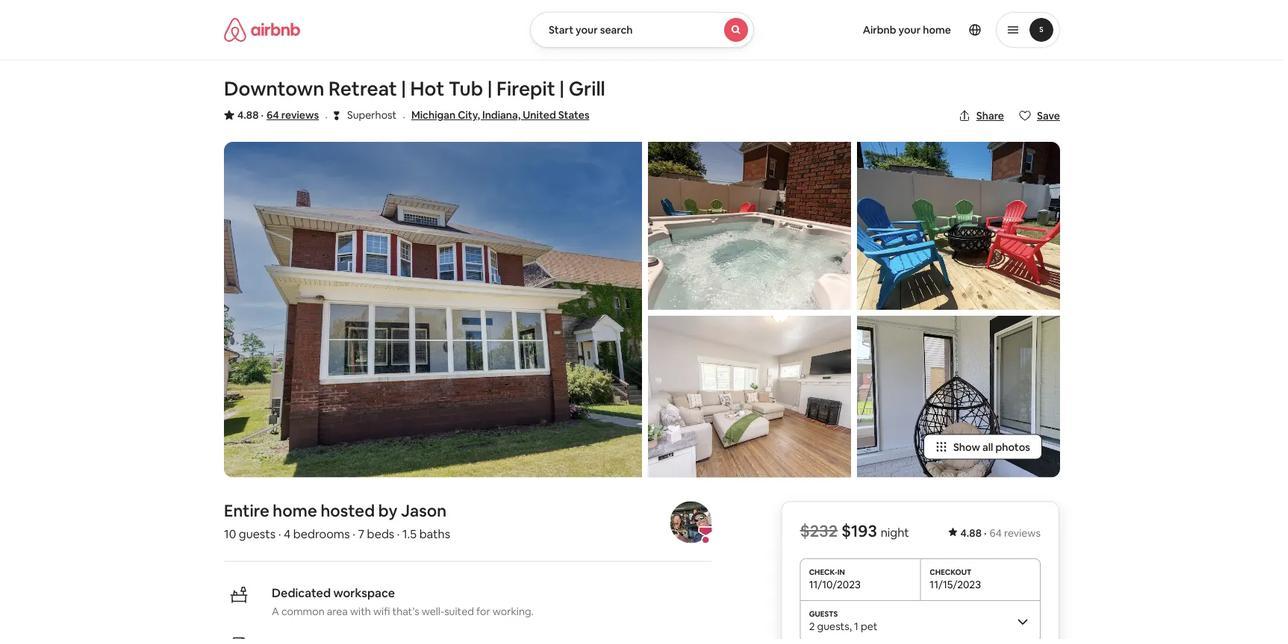 Task type: vqa. For each thing, say whether or not it's contained in the screenshot.
·
yes



Task type: describe. For each thing, give the bounding box(es) containing it.
downtown
[[224, 76, 324, 101]]

airbnb
[[863, 23, 896, 37]]

start
[[549, 23, 573, 37]]

0 vertical spatial 4.88
[[237, 108, 259, 122]]

working.
[[493, 604, 534, 618]]

Start your search search field
[[530, 12, 754, 48]]

cozy up in the 4 seasons front porch on this swing chair image
[[857, 316, 1060, 477]]

11/10/2023
[[809, 578, 861, 591]]

start your search
[[549, 23, 633, 37]]

1
[[854, 620, 858, 633]]

dedicated
[[272, 585, 331, 601]]

bedrooms
[[293, 526, 350, 542]]

11/15/2023
[[930, 578, 981, 591]]

$232
[[800, 520, 838, 541]]

all
[[982, 440, 993, 454]]

that's
[[392, 604, 419, 618]]

10
[[224, 526, 236, 542]]

well-
[[422, 604, 444, 618]]

soak your stresses away in the 8-person hot tub. image
[[648, 142, 851, 310]]

suited
[[444, 604, 474, 618]]

photos
[[995, 440, 1030, 454]]

search
[[600, 23, 633, 37]]

dedicated workspace a common area with wifi that's well-suited for working.
[[272, 585, 534, 618]]

profile element
[[772, 0, 1060, 60]]

for
[[476, 604, 490, 618]]

michigan
[[411, 108, 456, 122]]

your for airbnb
[[899, 23, 921, 37]]

home inside profile element
[[923, 23, 951, 37]]

0 horizontal spatial reviews
[[281, 108, 319, 122]]

superhost
[[347, 108, 397, 122]]

0 horizontal spatial 4.88 · 64 reviews
[[237, 108, 319, 122]]

by jason
[[378, 500, 447, 522]]

· inside the · michigan city, indiana, united states
[[403, 109, 405, 124]]

states
[[558, 108, 590, 122]]

1 horizontal spatial 4.88 · 64 reviews
[[960, 526, 1041, 539]]

󰀃
[[334, 108, 339, 122]]

show all photos button
[[923, 434, 1042, 460]]

share
[[976, 109, 1004, 122]]

home inside entire home hosted by jason 10 guests · 4 bedrooms · 7 beds · 1.5 baths
[[273, 500, 317, 522]]

airbnb your home
[[863, 23, 951, 37]]

1 horizontal spatial 64
[[989, 526, 1002, 539]]

entire home hosted by jason 10 guests · 4 bedrooms · 7 beds · 1.5 baths
[[224, 500, 450, 542]]

baths
[[419, 526, 450, 542]]

1 | from the left
[[401, 76, 406, 101]]

$232 $193 night
[[800, 520, 909, 541]]



Task type: locate. For each thing, give the bounding box(es) containing it.
home up the 4
[[273, 500, 317, 522]]

a
[[272, 604, 279, 618]]

0 vertical spatial home
[[923, 23, 951, 37]]

your inside airbnb your home link
[[899, 23, 921, 37]]

your inside start your search button
[[576, 23, 598, 37]]

1 vertical spatial home
[[273, 500, 317, 522]]

united
[[523, 108, 556, 122]]

you'll love the vintage charm of red zen retreat, along with its updated conveniences. image
[[224, 142, 642, 477]]

night
[[881, 524, 909, 540]]

pet
[[861, 620, 877, 633]]

downtown retreat | hot tub | firepit | grill
[[224, 76, 605, 101]]

michigan city, indiana, united states button
[[411, 106, 590, 124]]

1 vertical spatial 4.88 · 64 reviews
[[960, 526, 1041, 539]]

show all photos
[[953, 440, 1030, 454]]

1 your from the left
[[576, 23, 598, 37]]

1 vertical spatial 4.88
[[960, 526, 982, 539]]

4
[[284, 526, 291, 542]]

2
[[809, 620, 815, 633]]

4.88 up 11/15/2023
[[960, 526, 982, 539]]

with
[[350, 604, 371, 618]]

4.88 · 64 reviews down the downtown
[[237, 108, 319, 122]]

indiana,
[[482, 108, 521, 122]]

firepit
[[496, 76, 555, 101]]

beds
[[367, 526, 394, 542]]

1 horizontal spatial your
[[899, 23, 921, 37]]

tub
[[449, 76, 483, 101]]

1 vertical spatial reviews
[[1004, 526, 1041, 539]]

1 horizontal spatial |
[[487, 76, 492, 101]]

guests right 2
[[817, 620, 849, 633]]

· michigan city, indiana, united states
[[403, 108, 590, 124]]

|
[[401, 76, 406, 101], [487, 76, 492, 101], [559, 76, 564, 101]]

0 horizontal spatial guests
[[239, 526, 276, 542]]

your right start
[[576, 23, 598, 37]]

reviews
[[281, 108, 319, 122], [1004, 526, 1041, 539]]

retreat
[[329, 76, 397, 101]]

0 vertical spatial reviews
[[281, 108, 319, 122]]

airbnb your home link
[[854, 14, 960, 46]]

save button
[[1013, 103, 1066, 128]]

4.88 down the downtown
[[237, 108, 259, 122]]

0 horizontal spatial home
[[273, 500, 317, 522]]

2 horizontal spatial |
[[559, 76, 564, 101]]

gather your group around the firepit with its comfortable adirondack chairs. image
[[857, 142, 1060, 310]]

0 horizontal spatial your
[[576, 23, 598, 37]]

wifi
[[373, 604, 390, 618]]

4.88
[[237, 108, 259, 122], [960, 526, 982, 539]]

0 horizontal spatial 4.88
[[237, 108, 259, 122]]

city,
[[458, 108, 480, 122]]

4.88 · 64 reviews
[[237, 108, 319, 122], [960, 526, 1041, 539]]

hosted
[[321, 500, 375, 522]]

save
[[1037, 109, 1060, 122]]

1 horizontal spatial 4.88
[[960, 526, 982, 539]]

guests
[[239, 526, 276, 542], [817, 620, 849, 633]]

,
[[849, 620, 852, 633]]

1 horizontal spatial guests
[[817, 620, 849, 633]]

1 vertical spatial guests
[[817, 620, 849, 633]]

area
[[327, 604, 348, 618]]

$193
[[841, 520, 877, 541]]

relax in the spacious, ultra-comfortable living room. note the built-in charging station at lower left. image
[[648, 316, 851, 477]]

grill
[[569, 76, 605, 101]]

4.88 · 64 reviews up 11/15/2023
[[960, 526, 1041, 539]]

1 horizontal spatial home
[[923, 23, 951, 37]]

3 | from the left
[[559, 76, 564, 101]]

workspace
[[333, 585, 395, 601]]

start your search button
[[530, 12, 754, 48]]

0 horizontal spatial |
[[401, 76, 406, 101]]

common
[[281, 604, 324, 618]]

1 vertical spatial 64
[[989, 526, 1002, 539]]

jason is a superhost. learn more about jason. image
[[670, 501, 712, 543], [670, 501, 712, 543]]

your right airbnb on the top right of page
[[899, 23, 921, 37]]

0 vertical spatial 64
[[266, 108, 279, 122]]

2 | from the left
[[487, 76, 492, 101]]

0 vertical spatial 4.88 · 64 reviews
[[237, 108, 319, 122]]

hot
[[410, 76, 444, 101]]

·
[[261, 108, 263, 122], [325, 109, 328, 124], [403, 109, 405, 124], [984, 526, 986, 539], [278, 526, 281, 542], [352, 526, 355, 542], [397, 526, 400, 542]]

| left hot
[[401, 76, 406, 101]]

share button
[[952, 103, 1010, 128]]

64 reviews button
[[266, 107, 319, 122]]

your
[[576, 23, 598, 37], [899, 23, 921, 37]]

2 guests , 1 pet
[[809, 620, 877, 633]]

guests inside entire home hosted by jason 10 guests · 4 bedrooms · 7 beds · 1.5 baths
[[239, 526, 276, 542]]

your for start
[[576, 23, 598, 37]]

2 your from the left
[[899, 23, 921, 37]]

1 horizontal spatial reviews
[[1004, 526, 1041, 539]]

| right 'tub'
[[487, 76, 492, 101]]

7
[[358, 526, 364, 542]]

show
[[953, 440, 980, 454]]

guests down the entire
[[239, 526, 276, 542]]

home
[[923, 23, 951, 37], [273, 500, 317, 522]]

64
[[266, 108, 279, 122], [989, 526, 1002, 539]]

0 horizontal spatial 64
[[266, 108, 279, 122]]

| left grill
[[559, 76, 564, 101]]

1.5
[[402, 526, 417, 542]]

0 vertical spatial guests
[[239, 526, 276, 542]]

home right airbnb on the top right of page
[[923, 23, 951, 37]]

entire
[[224, 500, 269, 522]]



